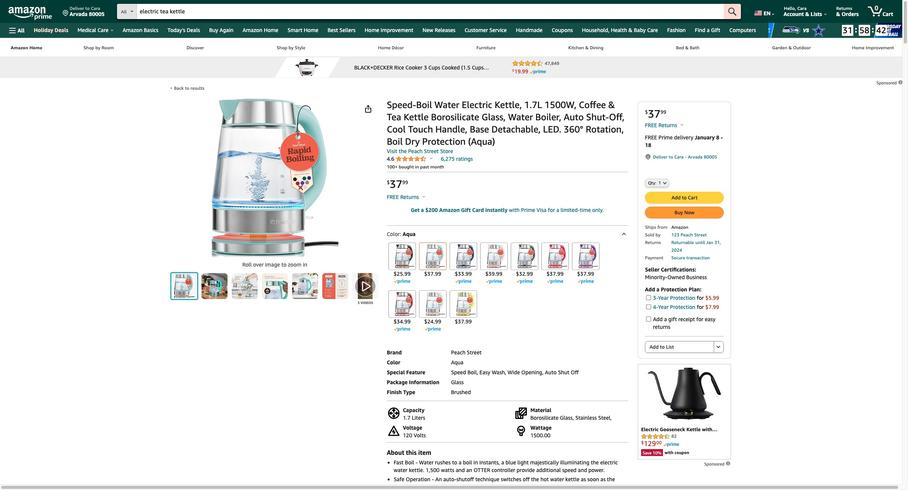 Task type: locate. For each thing, give the bounding box(es) containing it.
1 horizontal spatial sponsored
[[877, 80, 898, 85]]

buy inside 'navigation' navigation
[[209, 27, 218, 33]]

and left an
[[456, 468, 465, 474]]

coupons
[[552, 27, 573, 33]]

a up the 3-
[[657, 287, 660, 293]]

free returns up get
[[387, 194, 421, 200]]

the up power.
[[591, 460, 599, 466]]

0 vertical spatial buy
[[209, 27, 218, 33]]

back
[[174, 85, 184, 91]]

$34.99 submit
[[387, 290, 418, 335]]

1 and from the left
[[456, 468, 465, 474]]

1 horizontal spatial boil
[[405, 460, 414, 466]]

80005‌
[[89, 11, 105, 17], [704, 154, 718, 160]]

All search field
[[117, 4, 741, 20]]

: right 58
[[872, 24, 875, 34]]

0 vertical spatial auto
[[564, 112, 584, 122]]

by inside shop by room link
[[95, 45, 100, 50]]

home improvement link down 42
[[848, 38, 899, 57]]

a
[[707, 27, 710, 33], [421, 207, 424, 213], [557, 207, 560, 213], [657, 287, 660, 293], [664, 317, 667, 323], [459, 460, 462, 466], [502, 460, 504, 466]]

1 horizontal spatial $
[[645, 109, 648, 115]]

shop
[[84, 45, 94, 50], [277, 45, 288, 50]]

1 horizontal spatial prime
[[659, 134, 673, 141]]

gift
[[711, 27, 721, 33], [461, 207, 471, 213]]

1 vertical spatial leave feedback on sponsored ad element
[[705, 462, 731, 467]]

from
[[658, 225, 668, 230]]

2 vertical spatial boil
[[405, 460, 414, 466]]

31
[[843, 25, 853, 35]]

instantly
[[486, 207, 508, 213]]

free for the topmost free returns button
[[645, 122, 657, 129]]

to inside radio
[[660, 344, 665, 351]]

1 horizontal spatial amazon home
[[243, 27, 278, 33]]

deals right holiday
[[55, 27, 68, 33]]

2 year from the top
[[658, 304, 669, 311]]

$34.99
[[394, 319, 411, 325]]

2 horizontal spatial peach
[[681, 232, 693, 238]]

protection up 'store'
[[422, 136, 466, 147]]

2 vertical spatial free
[[387, 194, 399, 200]]

peach up 4.6 button
[[408, 148, 423, 155]]

shop left style
[[277, 45, 288, 50]]

shop by style
[[277, 45, 305, 50]]

sponsored link
[[877, 79, 904, 87], [705, 462, 731, 467]]

0 vertical spatial sponsored link
[[877, 79, 904, 87]]

in right boil
[[474, 460, 478, 466]]

improvement down 42
[[866, 45, 894, 50]]

free
[[645, 122, 657, 129], [645, 134, 657, 141], [387, 194, 399, 200]]

$33.99 submit
[[448, 242, 479, 287]]

year up 4-
[[658, 295, 669, 302]]

None submit
[[724, 4, 741, 19], [171, 273, 197, 300], [202, 273, 228, 300], [232, 273, 258, 300], [262, 273, 288, 300], [292, 273, 318, 300], [322, 273, 348, 300], [352, 273, 379, 300], [715, 342, 724, 353], [724, 4, 741, 19], [171, 273, 197, 300], [202, 273, 228, 300], [232, 273, 258, 300], [262, 273, 288, 300], [292, 273, 318, 300], [322, 273, 348, 300], [352, 273, 379, 300], [715, 342, 724, 353]]

improvement up décor
[[381, 27, 414, 33]]

a left gift
[[664, 317, 667, 323]]

yellow image
[[451, 292, 476, 317]]

& left lists
[[806, 11, 810, 17]]

amazon home link down all button
[[6, 38, 47, 57]]

1500w,
[[545, 99, 577, 110]]

shop for shop by style
[[277, 45, 288, 50]]

- left an
[[432, 477, 434, 483]]

a left boil
[[459, 460, 462, 466]]

cara inside "deliver to cara arvada 80005‌"
[[91, 5, 100, 11]]

operation
[[406, 477, 431, 483]]

home improvement down 42
[[853, 45, 894, 50]]

gift right find
[[711, 27, 721, 33]]

1 horizontal spatial arvada
[[688, 154, 703, 160]]

street up popover icon
[[424, 148, 439, 155]]

all
[[121, 9, 127, 15], [18, 27, 25, 33]]

customer
[[465, 27, 488, 33]]

37 down 100+
[[390, 178, 402, 191]]

amazon home
[[243, 27, 278, 33], [11, 45, 42, 50]]

1 vertical spatial cart
[[688, 195, 698, 201]]

deals inside today's deals link
[[187, 27, 200, 33]]

arvada down the "january 8 - 18"
[[688, 154, 703, 160]]

1 horizontal spatial as
[[601, 477, 606, 483]]

to inside "deliver to cara arvada 80005‌"
[[85, 5, 90, 11]]

home improvement link up home décor "link"
[[360, 23, 418, 38]]

year
[[658, 295, 669, 302], [658, 304, 669, 311]]

minority-
[[645, 274, 668, 281]]

kettle,
[[495, 99, 522, 110]]

1 horizontal spatial 99
[[661, 109, 667, 115]]

2 horizontal spatial by
[[656, 232, 661, 238]]

1 vertical spatial free returns button
[[387, 194, 425, 201]]

auto up 360°
[[564, 112, 584, 122]]

1 deals from the left
[[55, 27, 68, 33]]

all inside button
[[18, 27, 25, 33]]

0 horizontal spatial boil
[[387, 136, 403, 147]]

card
[[472, 207, 484, 213]]

0 vertical spatial deliver
[[70, 5, 84, 11]]

80005‌ down january on the right of page
[[704, 154, 718, 160]]

Add a gift receipt for easy returns checkbox
[[646, 317, 651, 322]]

returns up 31
[[837, 5, 853, 11]]

business
[[687, 274, 707, 281]]

$37.99
[[424, 271, 441, 277], [547, 271, 564, 277], [577, 271, 594, 277], [455, 319, 472, 325]]

$37.99 submit
[[418, 242, 448, 279], [540, 242, 571, 287], [571, 242, 601, 287], [448, 290, 479, 327]]

protection inside speed-boil water electric kettle, 1.7l 1500w, coffee & tea kettle borosilicate glass, water boiler, auto shut-off, cool touch handle, base detachable, led. 360° rotation, boil dry protection (aqua) visit the peach street store
[[422, 136, 466, 147]]

1 shop from the left
[[84, 45, 94, 50]]

1 vertical spatial home improvement link
[[848, 38, 899, 57]]

1 care from the left
[[98, 27, 108, 33]]

as up toxins at the right bottom of the page
[[581, 477, 586, 483]]

1 horizontal spatial :
[[872, 24, 875, 34]]

free returns button up free prime delivery
[[645, 122, 684, 129]]

1 horizontal spatial care
[[647, 27, 658, 33]]

a inside navigation
[[707, 27, 710, 33]]

0 horizontal spatial auto
[[545, 370, 557, 376]]

0 horizontal spatial 99
[[402, 180, 408, 186]]

auto left the shut
[[545, 370, 557, 376]]

water up detachable,
[[508, 112, 533, 122]]

2 horizontal spatial boil
[[416, 99, 432, 110]]

80005‌ inside "deliver to cara arvada 80005‌"
[[89, 11, 105, 17]]

outdoor
[[794, 45, 811, 50]]

cart up now
[[688, 195, 698, 201]]

0 horizontal spatial amazon home link
[[6, 38, 47, 57]]

home décor link
[[342, 38, 440, 57]]

Add to List submit
[[646, 342, 714, 353]]

0 vertical spatial free
[[645, 122, 657, 129]]

$37.99 submit for the aqua image
[[418, 242, 448, 279]]

the up 4.6 button
[[399, 148, 407, 155]]

& for returns & orders
[[837, 11, 841, 17]]

0 vertical spatial aqua
[[403, 231, 416, 238]]

1 horizontal spatial buy
[[675, 210, 683, 216]]

aqua up speed
[[451, 360, 464, 366]]

1 vertical spatial aqua
[[451, 360, 464, 366]]

home improvement
[[365, 27, 414, 33], [853, 45, 894, 50]]

0 horizontal spatial borosilicate
[[431, 112, 480, 122]]

0 horizontal spatial sponsored
[[705, 462, 726, 467]]

add a protection plan:
[[645, 287, 702, 293]]

cara down the "january 8 - 18"
[[675, 154, 684, 160]]

by
[[95, 45, 100, 50], [289, 45, 294, 50], [656, 232, 661, 238]]

0 horizontal spatial peach
[[408, 148, 423, 155]]

certifications:
[[661, 267, 697, 273]]

popover image down past
[[423, 196, 425, 198]]

None checkbox
[[646, 296, 651, 301], [646, 305, 651, 310], [646, 296, 651, 301], [646, 305, 651, 310]]

care right medical
[[98, 27, 108, 33]]

0 horizontal spatial water
[[419, 460, 434, 466]]

information
[[409, 380, 440, 386]]

: left 58
[[855, 24, 858, 34]]

home right sellers
[[365, 27, 379, 33]]

0 vertical spatial peach
[[408, 148, 423, 155]]

$37.99 down purple image
[[577, 271, 594, 277]]

bed
[[676, 45, 684, 50]]

in left past
[[415, 164, 419, 170]]

borosilicate
[[431, 112, 480, 122], [531, 415, 559, 422]]

amazon home link
[[238, 25, 283, 36], [6, 38, 47, 57]]

$32.99
[[516, 271, 533, 277]]

cotton candy pink image
[[482, 244, 506, 269]]

gift inside 'navigation' navigation
[[711, 27, 721, 33]]

the up 'leach'
[[607, 477, 615, 483]]

peach up returnable on the right of page
[[681, 232, 693, 238]]

item
[[418, 450, 432, 457]]

& for bed & bath
[[686, 45, 689, 50]]

peach street
[[451, 350, 482, 356]]

returnable
[[672, 240, 695, 246]]

buy left again
[[209, 27, 218, 33]]

0 horizontal spatial 37
[[390, 178, 402, 191]]

2 shop from the left
[[277, 45, 288, 50]]

$37.99 submit right white image
[[448, 290, 479, 327]]

returnable until jan 31, 2024 payment
[[645, 240, 721, 261]]

white image
[[421, 292, 445, 317]]

- right 8
[[721, 134, 723, 141]]

purple image
[[574, 244, 598, 269]]

$37.99 submit right "grey" image
[[540, 242, 571, 287]]

to up medical
[[85, 5, 90, 11]]

shop for shop by room
[[84, 45, 94, 50]]

ratings
[[456, 156, 473, 162]]

home right smart
[[304, 27, 319, 33]]

popover image up delivery
[[681, 124, 684, 126]]

1 horizontal spatial home improvement
[[853, 45, 894, 50]]

coffee
[[579, 99, 606, 110]]

color
[[387, 360, 400, 366]]

0 horizontal spatial all
[[18, 27, 25, 33]]

by inside shop by style link
[[289, 45, 294, 50]]

street up until
[[695, 232, 707, 238]]

deliver up medical
[[70, 5, 84, 11]]

0 horizontal spatial by
[[95, 45, 100, 50]]

1
[[659, 181, 661, 186]]

amazon home right again
[[243, 27, 278, 33]]

1 vertical spatial sponsored link
[[705, 462, 731, 467]]

& right the "bed"
[[686, 45, 689, 50]]

0 horizontal spatial free returns button
[[387, 194, 425, 201]]

leave feedback on sponsored ad element
[[877, 80, 904, 85], [705, 462, 731, 467]]

& left orders
[[837, 11, 841, 17]]

2 horizontal spatial water
[[508, 112, 533, 122]]

0 vertical spatial $ 37 99
[[645, 107, 667, 120]]

1 horizontal spatial cara
[[675, 154, 684, 160]]

sellers
[[340, 27, 356, 33]]

water up handle, at the top
[[435, 99, 460, 110]]

1 vertical spatial popover image
[[423, 196, 425, 198]]

prime left visa
[[521, 207, 535, 213]]

0 horizontal spatial glass,
[[482, 112, 506, 122]]

prime left delivery
[[659, 134, 673, 141]]

$
[[645, 109, 648, 115], [387, 180, 390, 186]]

0 horizontal spatial home improvement link
[[360, 23, 418, 38]]

8
[[717, 134, 720, 141]]

month
[[430, 164, 444, 170]]

1 horizontal spatial improvement
[[866, 45, 894, 50]]

care right baby
[[647, 27, 658, 33]]

to up the watts
[[452, 460, 458, 466]]

type
[[403, 389, 415, 396]]

2 deals from the left
[[187, 27, 200, 33]]

& up off,
[[609, 99, 615, 110]]

orders
[[842, 11, 859, 17]]

1 horizontal spatial borosilicate
[[531, 415, 559, 422]]

(aqua)
[[468, 136, 495, 147]]

arvada up medical
[[70, 11, 88, 17]]

1 vertical spatial free returns
[[387, 194, 421, 200]]

account
[[784, 11, 804, 17]]

to right boils
[[422, 484, 427, 491]]

as
[[581, 477, 586, 483], [601, 477, 606, 483]]

0 vertical spatial amazon home
[[243, 27, 278, 33]]

$37.99 submit for purple image
[[571, 242, 601, 287]]

past
[[420, 164, 429, 170]]

1 horizontal spatial aqua
[[451, 360, 464, 366]]

best
[[328, 27, 338, 33]]

Add to Cart button
[[646, 193, 724, 204]]

leave feedback on sponsored ad element for leftmost sponsored link
[[705, 462, 731, 467]]

by inside ships from amazon sold by
[[656, 232, 661, 238]]

cart inside 'navigation' navigation
[[883, 11, 894, 17]]

auto-
[[444, 477, 457, 483]]

garden & outdoor
[[773, 45, 811, 50]]

bed & bath link
[[640, 38, 736, 57]]

0 vertical spatial in
[[415, 164, 419, 170]]

fast
[[394, 460, 404, 466]]

& inside returns & orders
[[837, 11, 841, 17]]

add to cart
[[672, 195, 698, 201]]

blue image
[[451, 244, 476, 269]]

None radio
[[714, 342, 724, 354]]

off,
[[609, 112, 625, 122]]

amazon home down all button
[[11, 45, 42, 50]]

street inside speed-boil water electric kettle, 1.7l 1500w, coffee & tea kettle borosilicate glass, water boiler, auto shut-off, cool touch handle, base detachable, led. 360° rotation, boil dry protection (aqua) visit the peach street store
[[424, 148, 439, 155]]

handle,
[[436, 124, 468, 135]]

borosilicate down material
[[531, 415, 559, 422]]

$37.99 down the yellow image
[[455, 319, 472, 325]]

0 horizontal spatial cara
[[91, 5, 100, 11]]

switches
[[501, 477, 522, 483]]

$ down 100+
[[387, 180, 390, 186]]

medical
[[78, 27, 96, 33]]

1 vertical spatial improvement
[[866, 45, 894, 50]]

1 vertical spatial glass,
[[560, 415, 574, 422]]

$37.99 submit for the yellow image
[[448, 290, 479, 327]]

2 horizontal spatial in
[[474, 460, 478, 466]]

0 vertical spatial popover image
[[681, 124, 684, 126]]

2 care from the left
[[647, 27, 658, 33]]

deals inside holiday deals link
[[55, 27, 68, 33]]

buy for buy again
[[209, 27, 218, 33]]

1 horizontal spatial and
[[578, 468, 587, 474]]

image
[[265, 262, 280, 268]]

1 vertical spatial gift
[[461, 207, 471, 213]]

kitchen & dining link
[[532, 38, 640, 57]]

1 horizontal spatial 37
[[648, 107, 661, 120]]

handmade link
[[512, 25, 547, 36]]

deliver inside "deliver to cara arvada 80005‌"
[[70, 5, 84, 11]]

deliver down free prime delivery
[[653, 154, 668, 160]]

0 horizontal spatial $
[[387, 180, 390, 186]]

0 vertical spatial 80005‌
[[89, 11, 105, 17]]

0 horizontal spatial improvement
[[381, 27, 414, 33]]

1 vertical spatial peach
[[681, 232, 693, 238]]

again
[[220, 27, 234, 33]]

1 horizontal spatial popover image
[[681, 124, 684, 126]]

free returns for the topmost free returns button
[[645, 122, 679, 129]]

capacity
[[403, 407, 425, 414]]

2 vertical spatial water
[[394, 484, 408, 491]]

household,
[[582, 27, 610, 33]]

0 vertical spatial borosilicate
[[431, 112, 480, 122]]

blue
[[506, 460, 516, 466]]

1 vertical spatial amazon home link
[[6, 38, 47, 57]]

by for room
[[95, 45, 100, 50]]

100+
[[387, 164, 398, 170]]

for inside 'add a gift receipt for easy returns'
[[697, 317, 704, 323]]

returns
[[653, 324, 671, 331]]

amazon up 123 in the right of the page
[[672, 225, 689, 230]]

99 down bought
[[402, 180, 408, 186]]

package
[[387, 380, 408, 386]]

1 horizontal spatial all
[[121, 9, 127, 15]]

glass, inside the material borosilicate glass, stainless steel,
[[560, 415, 574, 422]]

1 vertical spatial in
[[303, 262, 307, 268]]

$37.99 submit right hot pink image
[[571, 242, 601, 287]]

for right visa
[[548, 207, 555, 213]]

add left 'list' at the right bottom
[[650, 344, 659, 351]]

add for add a gift receipt for easy returns
[[653, 317, 663, 323]]

31,
[[715, 240, 721, 246]]

a right get
[[421, 207, 424, 213]]

0 horizontal spatial popover image
[[423, 196, 425, 198]]

cara up "medical care"
[[91, 5, 100, 11]]

wattage
[[531, 425, 552, 432]]

0 horizontal spatial cart
[[688, 195, 698, 201]]

deals for today's deals
[[187, 27, 200, 33]]

plan:
[[689, 287, 702, 293]]

& for account & lists
[[806, 11, 810, 17]]

0 vertical spatial leave feedback on sponsored ad element
[[877, 80, 904, 85]]

by left room
[[95, 45, 100, 50]]

0 horizontal spatial deliver
[[70, 5, 84, 11]]

black image
[[390, 244, 415, 269]]

0 vertical spatial glass,
[[482, 112, 506, 122]]

boil up kettle
[[416, 99, 432, 110]]

boil up the visit
[[387, 136, 403, 147]]

a left limited-
[[557, 207, 560, 213]]

1 horizontal spatial street
[[467, 350, 482, 356]]

tea
[[387, 112, 401, 122]]

80005‌ up medical care link
[[89, 11, 105, 17]]

discover link
[[150, 38, 240, 57]]

2 and from the left
[[578, 468, 587, 474]]

0 horizontal spatial as
[[581, 477, 586, 483]]

time
[[580, 207, 591, 213]]

cara for 80005‌
[[91, 5, 100, 11]]

1 horizontal spatial in
[[415, 164, 419, 170]]

$24.99 submit
[[418, 290, 448, 335]]

décor
[[392, 45, 404, 50]]

an
[[466, 468, 472, 474]]

amazon
[[123, 27, 142, 33], [243, 27, 263, 33], [11, 45, 28, 50], [439, 207, 460, 213], [672, 225, 689, 230]]

speed
[[451, 370, 466, 376]]

1 vertical spatial buy
[[675, 210, 683, 216]]

0 horizontal spatial care
[[98, 27, 108, 33]]

water up ensures
[[550, 477, 564, 483]]

0 vertical spatial home improvement
[[365, 27, 414, 33]]

coupons link
[[547, 25, 578, 36]]

add inside radio
[[650, 344, 659, 351]]

1 horizontal spatial gift
[[711, 27, 721, 33]]

bought
[[399, 164, 414, 170]]

popover image
[[681, 124, 684, 126], [423, 196, 425, 198]]

street up boil,
[[467, 350, 482, 356]]

$ 37 99 up free prime delivery
[[645, 107, 667, 120]]

home down 58
[[853, 45, 865, 50]]

speed-boil water electric kettle, 1.7l 1500w, coffee & tea kettle borosilicate glass, water boiler, auto shut-off, cool touch handle, base detachable, led. 360° rotation, boil dry protection (aqua) visit the peach street store
[[387, 99, 625, 155]]

customer service
[[465, 27, 507, 33]]

1 vertical spatial sponsored
[[705, 462, 726, 467]]

all up amazon basics
[[121, 9, 127, 15]]

1 year from the top
[[658, 295, 669, 302]]

cara for arvada
[[675, 154, 684, 160]]

0 vertical spatial water
[[435, 99, 460, 110]]

1 horizontal spatial leave feedback on sponsored ad element
[[877, 80, 904, 85]]

all button
[[6, 23, 28, 38]]

1 : from the left
[[855, 24, 858, 34]]

garden & outdoor link
[[736, 38, 848, 57]]

0 vertical spatial street
[[424, 148, 439, 155]]

0 horizontal spatial gift
[[461, 207, 471, 213]]

0 vertical spatial free returns
[[645, 122, 679, 129]]

free returns up free prime delivery
[[645, 122, 679, 129]]

add inside 'add a gift receipt for easy returns'
[[653, 317, 663, 323]]

deals right today's
[[187, 27, 200, 33]]

customer service link
[[460, 25, 512, 36]]

& for kitchen & dining
[[586, 45, 589, 50]]

0 vertical spatial prime
[[659, 134, 673, 141]]

0 horizontal spatial shop
[[84, 45, 94, 50]]

for
[[548, 207, 555, 213], [697, 295, 704, 302], [697, 304, 704, 311], [697, 317, 704, 323]]

water inside the about this item fast boil - water rushes to a boil in instants, a blue light majestically illuminating the electric water kettle. 1,500 watts and an otter controller provide additional speed and power. safe operation - an auto-shutoff technique switches off the hot water kettle as soon as the water boils to prevent dry boiling. the concealed heating element ensures no toxins leach int
[[419, 460, 434, 466]]

1 horizontal spatial by
[[289, 45, 294, 50]]

peach inside speed-boil water electric kettle, 1.7l 1500w, coffee & tea kettle borosilicate glass, water boiler, auto shut-off, cool touch handle, base detachable, led. 360° rotation, boil dry protection (aqua) visit the peach street store
[[408, 148, 423, 155]]

protection up 3-year protection link
[[661, 287, 688, 293]]

1 vertical spatial deliver
[[653, 154, 668, 160]]

selected color is aqua. tap to collapse. element
[[387, 226, 628, 242]]

shop down medical
[[84, 45, 94, 50]]



Task type: vqa. For each thing, say whether or not it's contained in the screenshot.
leftmost Home Improvement link
yes



Task type: describe. For each thing, give the bounding box(es) containing it.
add a protection plan: heading
[[645, 287, 702, 293]]

capacity 1.7 liters
[[403, 407, 425, 422]]

steel,
[[598, 415, 612, 422]]

2024
[[672, 248, 682, 253]]

provide
[[517, 468, 535, 474]]

popover image for the topmost free returns button
[[681, 124, 684, 126]]

protection for add
[[661, 287, 688, 293]]

a up controller
[[502, 460, 504, 466]]

street inside 123 peach street returns
[[695, 232, 707, 238]]

stainless
[[576, 415, 597, 422]]

speed-
[[387, 99, 416, 110]]

household, health & baby care
[[582, 27, 658, 33]]

deliver for -
[[653, 154, 668, 160]]

buy for buy now
[[675, 210, 683, 216]]

color:
[[387, 231, 401, 238]]

find a gift link
[[691, 25, 725, 36]]

$37.99 down the aqua image
[[424, 271, 441, 277]]

visit the peach street store link
[[387, 148, 453, 155]]

grey image
[[512, 244, 537, 269]]

boil inside the about this item fast boil - water rushes to a boil in instants, a blue light majestically illuminating the electric water kettle. 1,500 watts and an otter controller provide additional speed and power. safe operation - an auto-shutoff technique switches off the hot water kettle as soon as the water boils to prevent dry boiling. the concealed heating element ensures no toxins leach int
[[405, 460, 414, 466]]

3-
[[653, 295, 658, 302]]

dropdown image
[[717, 346, 721, 349]]

returns up free prime delivery
[[659, 122, 677, 129]]

secure
[[672, 255, 686, 261]]

shop by room link
[[47, 38, 150, 57]]

an
[[436, 477, 442, 483]]

to up buy now
[[682, 195, 687, 201]]

1 vertical spatial auto
[[545, 370, 557, 376]]

all inside "search field"
[[121, 9, 127, 15]]

home left smart
[[264, 27, 278, 33]]

1 vertical spatial home improvement
[[853, 45, 894, 50]]

dry
[[405, 136, 420, 147]]

special
[[387, 370, 405, 376]]

a inside 'add a gift receipt for easy returns'
[[664, 317, 667, 323]]

visit
[[387, 148, 398, 155]]

arvada inside "deliver to cara arvada 80005‌"
[[70, 11, 88, 17]]

smart
[[288, 27, 303, 33]]

to inside ‹ back to results
[[185, 85, 189, 91]]

1 horizontal spatial 80005‌
[[704, 154, 718, 160]]

liters
[[412, 415, 425, 422]]

peach inside 123 peach street returns
[[681, 232, 693, 238]]

1 vertical spatial 37
[[390, 178, 402, 191]]

add to list
[[650, 344, 674, 351]]

& inside speed-boil water electric kettle, 1.7l 1500w, coffee & tea kettle borosilicate glass, water boiler, auto shut-off, cool touch handle, base detachable, led. 360° rotation, boil dry protection (aqua) visit the peach street store
[[609, 99, 615, 110]]

Search Amazon text field
[[137, 4, 724, 19]]

1,500
[[426, 468, 440, 474]]

deliver to cara arvada 80005‌
[[70, 5, 105, 17]]

otter
[[474, 468, 490, 474]]

opening,
[[522, 370, 544, 376]]

1 vertical spatial prime
[[521, 207, 535, 213]]

$25.99 submit
[[387, 242, 418, 287]]

boil
[[463, 460, 472, 466]]

material
[[531, 407, 552, 414]]

handmade
[[516, 27, 543, 33]]

en
[[764, 10, 771, 16]]

& for garden & outdoor
[[789, 45, 792, 50]]

- down the "january 8 - 18"
[[685, 154, 687, 160]]

protection for 3-
[[670, 295, 696, 302]]

1 as from the left
[[581, 477, 586, 483]]

now
[[685, 210, 695, 216]]

electric
[[601, 460, 618, 466]]

furniture
[[477, 45, 496, 50]]

free returns for leftmost free returns button
[[387, 194, 421, 200]]

1 vertical spatial boil
[[387, 136, 403, 147]]

sponsored for the top sponsored link's leave feedback on sponsored ad element
[[877, 80, 898, 85]]

home inside 'link'
[[304, 27, 319, 33]]

0 vertical spatial 37
[[648, 107, 661, 120]]

add for add to cart
[[672, 195, 681, 201]]

style
[[295, 45, 305, 50]]

kitchen
[[569, 45, 584, 50]]

0 horizontal spatial sponsored link
[[705, 462, 731, 467]]

home inside "link"
[[378, 45, 391, 50]]

hello,
[[784, 5, 797, 11]]

the inside speed-boil water electric kettle, 1.7l 1500w, coffee & tea kettle borosilicate glass, water boiler, auto shut-off, cool touch handle, base detachable, led. 360° rotation, boil dry protection (aqua) visit the peach street store
[[399, 148, 407, 155]]

120
[[403, 433, 412, 439]]

leave feedback on sponsored ad element for the top sponsored link
[[877, 80, 904, 85]]

en link
[[750, 2, 778, 21]]

borosilicate inside speed-boil water electric kettle, 1.7l 1500w, coffee & tea kettle borosilicate glass, water boiler, auto shut-off, cool touch handle, base detachable, led. 360° rotation, boil dry protection (aqua) visit the peach street store
[[431, 112, 480, 122]]

dropdown image
[[663, 182, 667, 185]]

kettle.
[[409, 468, 424, 474]]

add for add a protection plan:
[[645, 287, 655, 293]]

auto inside speed-boil water electric kettle, 1.7l 1500w, coffee & tea kettle borosilicate glass, water boiler, auto shut-off, cool touch handle, base detachable, led. 360° rotation, boil dry protection (aqua) visit the peach street store
[[564, 112, 584, 122]]

returns up get
[[400, 194, 419, 200]]

by for style
[[289, 45, 294, 50]]

Buy Now submit
[[646, 208, 724, 219]]

for down plan:
[[697, 295, 704, 302]]

color: aqua
[[387, 231, 416, 238]]

1 vertical spatial $
[[387, 180, 390, 186]]

get a $200 amazon gift card instantly with prime visa for a limited-time only.
[[411, 207, 604, 213]]

3-year protection for $5.99
[[653, 295, 720, 302]]

popover image
[[430, 158, 433, 160]]

light
[[518, 460, 529, 466]]

returns inside returns & orders
[[837, 5, 853, 11]]

hot
[[541, 477, 549, 483]]

- inside the "january 8 - 18"
[[721, 134, 723, 141]]

medical care
[[78, 27, 108, 33]]

home décor
[[378, 45, 404, 50]]

2 horizontal spatial cara
[[798, 5, 807, 11]]

18
[[645, 142, 652, 148]]

furniture link
[[440, 38, 532, 57]]

0 horizontal spatial aqua
[[403, 231, 416, 238]]

rotation,
[[586, 124, 624, 135]]

store
[[440, 148, 453, 155]]

roll
[[242, 262, 252, 268]]

brushed
[[451, 389, 471, 396]]

0 vertical spatial improvement
[[381, 27, 414, 33]]

household, health & baby care link
[[578, 25, 663, 36]]

buy now
[[675, 210, 695, 216]]

electric
[[462, 99, 492, 110]]

1 vertical spatial $ 37 99
[[387, 178, 408, 191]]

deals for holiday deals
[[55, 27, 68, 33]]

prevent
[[429, 484, 447, 491]]

navigation navigation
[[0, 0, 909, 485]]

$7.99
[[706, 304, 720, 311]]

$32.99 submit
[[509, 242, 540, 287]]

0 horizontal spatial in
[[303, 262, 307, 268]]

garden
[[773, 45, 788, 50]]

red image
[[390, 292, 415, 317]]

& left baby
[[629, 27, 633, 33]]

bath
[[690, 45, 700, 50]]

majestically
[[530, 460, 559, 466]]

to left zoom on the left bottom
[[282, 262, 287, 268]]

shop by style link
[[240, 38, 342, 57]]

home down holiday
[[29, 45, 42, 50]]

baby
[[634, 27, 646, 33]]

sponsored for leave feedback on sponsored ad element associated with leftmost sponsored link
[[705, 462, 726, 467]]

1.7
[[403, 415, 411, 422]]

the right off
[[531, 477, 539, 483]]

0 vertical spatial $
[[645, 109, 648, 115]]

shut-
[[586, 112, 609, 122]]

amazon down all button
[[11, 45, 28, 50]]

shut
[[558, 370, 570, 376]]

amazon inside ships from amazon sold by
[[672, 225, 689, 230]]

58
[[860, 25, 870, 35]]

dry
[[449, 484, 457, 491]]

amazon right again
[[243, 27, 263, 33]]

led.
[[543, 124, 562, 135]]

leach
[[598, 484, 611, 491]]

$33.99
[[455, 271, 472, 277]]

2 vertical spatial peach
[[451, 350, 466, 356]]

year for 4-
[[658, 304, 669, 311]]

to down free prime delivery
[[669, 154, 674, 160]]

room
[[102, 45, 114, 50]]

in inside the about this item fast boil - water rushes to a boil in instants, a blue light majestically illuminating the electric water kettle. 1,500 watts and an otter controller provide additional speed and power. safe operation - an auto-shutoff technique switches off the hot water kettle as soon as the water boils to prevent dry boiling. the concealed heating element ensures no toxins leach int
[[474, 460, 478, 466]]

0 vertical spatial 99
[[661, 109, 667, 115]]

boil,
[[468, 370, 478, 376]]

1 horizontal spatial amazon home link
[[238, 25, 283, 36]]

0 vertical spatial free returns button
[[645, 122, 684, 129]]

$200
[[426, 207, 438, 213]]

$37.99 submit for hot pink image
[[540, 242, 571, 287]]

$37.99 down hot pink image
[[547, 271, 564, 277]]

soon
[[588, 477, 599, 483]]

voltage 120 volts
[[403, 425, 426, 439]]

1500.00
[[531, 433, 551, 439]]

amazon image
[[8, 7, 46, 18]]

$25.99
[[394, 271, 411, 277]]

amazon left basics
[[123, 27, 142, 33]]

1 vertical spatial water
[[550, 477, 564, 483]]

2 vertical spatial street
[[467, 350, 482, 356]]

ships from amazon sold by
[[645, 225, 689, 238]]

seahawks vs. cowboys image
[[769, 23, 903, 38]]

0 vertical spatial water
[[394, 468, 408, 474]]

1 horizontal spatial $ 37 99
[[645, 107, 667, 120]]

$39.99 submit
[[479, 242, 509, 287]]

payment
[[645, 255, 664, 261]]

1 vertical spatial free
[[645, 134, 657, 141]]

this
[[406, 450, 417, 457]]

glass, inside speed-boil water electric kettle, 1.7l 1500w, coffee & tea kettle borosilicate glass, water boiler, auto shut-off, cool touch handle, base detachable, led. 360° rotation, boil dry protection (aqua) visit the peach street store
[[482, 112, 506, 122]]

year for 3-
[[658, 295, 669, 302]]

about this item fast boil - water rushes to a boil in instants, a blue light majestically illuminating the electric water kettle. 1,500 watts and an otter controller provide additional speed and power. safe operation - an auto-shutoff technique switches off the hot water kettle as soon as the water boils to prevent dry boiling. the concealed heating element ensures no toxins leach int
[[387, 450, 622, 491]]

aqua image
[[421, 244, 445, 269]]

videos
[[361, 301, 373, 305]]

Add to List radio
[[645, 342, 714, 354]]

toxins
[[582, 484, 597, 491]]

- up kettle.
[[416, 460, 418, 466]]

borosilicate inside the material borosilicate glass, stainless steel,
[[531, 415, 559, 422]]

1 vertical spatial 99
[[402, 180, 408, 186]]

0 vertical spatial boil
[[416, 99, 432, 110]]

transaction
[[687, 255, 710, 261]]

hot pink image
[[543, 244, 568, 269]]

best sellers
[[328, 27, 356, 33]]

off
[[571, 370, 579, 376]]

add to list option group
[[645, 342, 724, 354]]

free for leftmost free returns button
[[387, 194, 399, 200]]

for left $7.99
[[697, 304, 704, 311]]

amazon right $200
[[439, 207, 460, 213]]

1 vertical spatial amazon home
[[11, 45, 42, 50]]

returns inside 123 peach street returns
[[645, 240, 661, 246]]

protection for 4-
[[670, 304, 696, 311]]

deliver for arvada
[[70, 5, 84, 11]]

add for add to list
[[650, 344, 659, 351]]

popover image for leftmost free returns button
[[423, 196, 425, 198]]

2 as from the left
[[601, 477, 606, 483]]

2 : from the left
[[872, 24, 875, 34]]

voltage
[[403, 425, 422, 432]]



